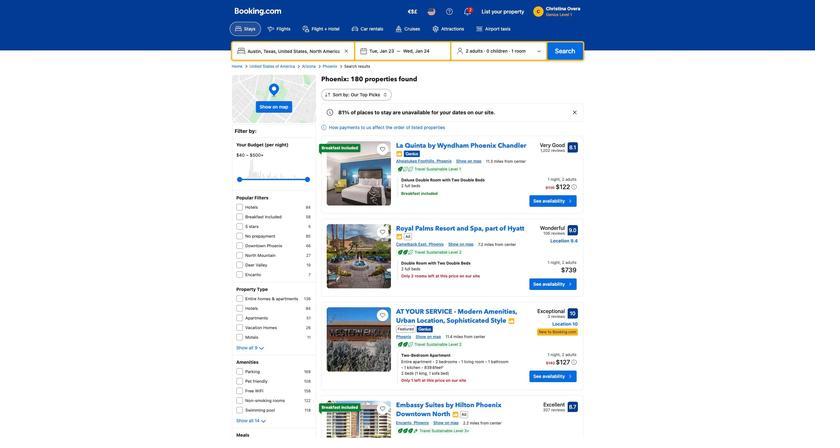 Task type: vqa. For each thing, say whether or not it's contained in the screenshot.
Excellent element
yes



Task type: describe. For each thing, give the bounding box(es) containing it.
search results updated. phoenix: 180 properties found. element
[[322, 75, 584, 84]]

exceptional element
[[538, 308, 566, 316]]

excellent element
[[544, 402, 566, 409]]

embassy suites by hilton phoenix downtown north image
[[327, 402, 391, 439]]

scored 8.7 element
[[568, 403, 578, 413]]

2 this property is part of our preferred partner program. it's committed to providing excellent service and good value. it'll pay us a higher commission if you make a booking. image from the top
[[397, 234, 403, 240]]

1 this property is part of our preferred partner program. it's committed to providing excellent service and good value. it'll pay us a higher commission if you make a booking. image from the top
[[397, 151, 403, 157]]

la quinta by wyndham phoenix chandler image
[[327, 142, 391, 206]]



Task type: locate. For each thing, give the bounding box(es) containing it.
1 vertical spatial this property is part of our preferred partner program. it's committed to providing excellent service and good value. it'll pay us a higher commission if you make a booking. image
[[397, 234, 403, 240]]

wonderful element
[[541, 225, 566, 232]]

0 vertical spatial this property is part of our preferred partner program. it's committed to providing excellent service and good value. it'll pay us a higher commission if you make a booking. image
[[397, 151, 403, 157]]

this property is part of our preferred partner program. it's committed to providing excellent service and good value. it'll pay us a higher commission if you make a booking. image
[[397, 151, 403, 157], [397, 234, 403, 240]]

booking.com image
[[235, 8, 281, 15]]

very good element
[[541, 142, 566, 149]]

this property is part of our preferred partner program. it's committed to providing excellent service and good value. it'll pay us a higher commission if you make a booking. image
[[397, 151, 403, 157], [397, 234, 403, 240], [509, 318, 515, 325], [509, 318, 515, 325], [453, 412, 459, 418], [453, 412, 459, 418]]

scored 8.1 element
[[568, 142, 578, 153]]

at your service - modern amenities, urban location, sophisticated style image
[[327, 308, 391, 372]]

royal palms resort and spa, part of hyatt image
[[327, 225, 391, 289]]

scored 10 element
[[568, 309, 578, 319]]

scored 9.0 element
[[568, 226, 578, 236]]

genius discounts available at this property. image
[[404, 151, 420, 157], [404, 151, 420, 157], [417, 326, 433, 333], [417, 326, 433, 333]]

group
[[240, 175, 308, 185]]

your account menu christina overa genius level 1 element
[[534, 3, 584, 18]]

Where are you going? field
[[245, 45, 343, 57]]



